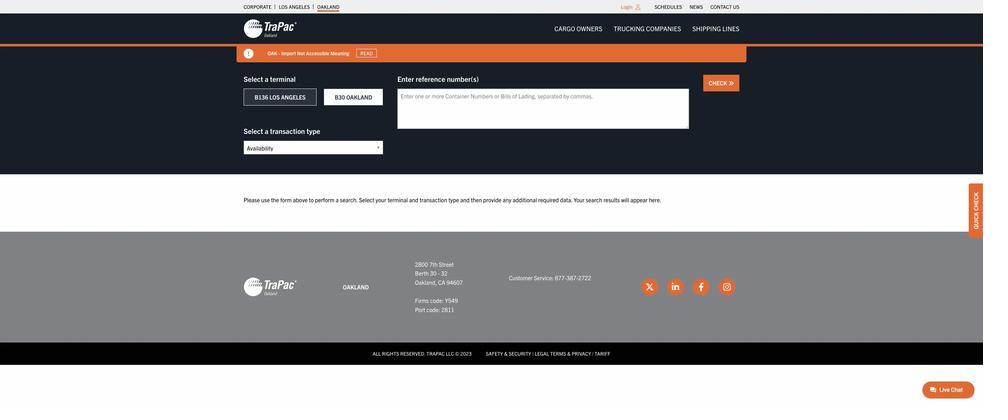 Task type: vqa. For each thing, say whether or not it's contained in the screenshot.
Outgate
no



Task type: describe. For each thing, give the bounding box(es) containing it.
1 vertical spatial type
[[449, 196, 459, 203]]

schedules link
[[655, 2, 682, 12]]

solid image
[[244, 49, 254, 59]]

32
[[441, 270, 448, 277]]

any
[[503, 196, 512, 203]]

reference
[[416, 74, 445, 83]]

light image
[[636, 4, 641, 10]]

shipping
[[693, 24, 721, 33]]

1 oakland image from the top
[[244, 19, 297, 39]]

2 | from the left
[[592, 350, 594, 357]]

cargo
[[555, 24, 575, 33]]

oakland,
[[415, 279, 437, 286]]

shipping lines
[[693, 24, 740, 33]]

quick check link
[[969, 183, 983, 238]]

oakland image inside footer
[[244, 277, 297, 297]]

will
[[621, 196, 629, 203]]

above
[[293, 196, 308, 203]]

meaning
[[331, 50, 350, 56]]

94607
[[447, 279, 463, 286]]

1 & from the left
[[504, 350, 508, 357]]

safety & security link
[[486, 350, 531, 357]]

tariff link
[[595, 350, 611, 357]]

safety
[[486, 350, 503, 357]]

banner containing cargo owners
[[0, 13, 983, 62]]

oakland inside footer
[[343, 283, 369, 290]]

street
[[439, 261, 454, 268]]

llc
[[446, 350, 454, 357]]

your
[[376, 196, 386, 203]]

0 vertical spatial transaction
[[270, 126, 305, 135]]

los angeles link
[[279, 2, 310, 12]]

1 and from the left
[[409, 196, 418, 203]]

oak - import not accessible meaning
[[268, 50, 350, 56]]

2811
[[441, 306, 455, 313]]

terms
[[550, 350, 566, 357]]

0 horizontal spatial -
[[279, 50, 280, 56]]

1 | from the left
[[532, 350, 534, 357]]

search
[[586, 196, 602, 203]]

schedules
[[655, 4, 682, 10]]

1 vertical spatial los
[[270, 94, 280, 101]]

enter
[[398, 74, 414, 83]]

please use the form above to perform a search. select your terminal and transaction type and then provide any additional required data. your search results will appear here.
[[244, 196, 662, 203]]

additional
[[513, 196, 537, 203]]

check button
[[704, 75, 740, 91]]

b30 oakland
[[335, 94, 372, 101]]

2722
[[578, 274, 591, 281]]

1 horizontal spatial transaction
[[420, 196, 447, 203]]

appear
[[631, 196, 648, 203]]

service:
[[534, 274, 554, 281]]

877-
[[555, 274, 567, 281]]

1 vertical spatial oakland
[[346, 94, 372, 101]]

the
[[271, 196, 279, 203]]

1 vertical spatial angeles
[[281, 94, 306, 101]]

select for select a transaction type
[[244, 126, 263, 135]]

oakland link
[[317, 2, 340, 12]]

solid image
[[729, 80, 734, 86]]

oak
[[268, 50, 278, 56]]

trucking companies
[[614, 24, 681, 33]]

your
[[574, 196, 585, 203]]

0 vertical spatial code:
[[430, 297, 444, 304]]

contact
[[711, 4, 732, 10]]

tariff
[[595, 350, 611, 357]]

check inside button
[[709, 79, 729, 86]]

not
[[297, 50, 305, 56]]

select a terminal
[[244, 74, 296, 83]]

then
[[471, 196, 482, 203]]

menu bar containing cargo owners
[[549, 22, 745, 36]]

7th
[[429, 261, 438, 268]]

accessible
[[306, 50, 330, 56]]

b30
[[335, 94, 345, 101]]

customer
[[509, 274, 533, 281]]

30
[[430, 270, 437, 277]]

results
[[604, 196, 620, 203]]

2023
[[460, 350, 472, 357]]

a for terminal
[[265, 74, 268, 83]]

owners
[[577, 24, 603, 33]]

legal terms & privacy link
[[535, 350, 591, 357]]



Task type: locate. For each thing, give the bounding box(es) containing it.
a down b136
[[265, 126, 268, 135]]

0 horizontal spatial check
[[709, 79, 729, 86]]

angeles down select a terminal
[[281, 94, 306, 101]]

2 vertical spatial select
[[359, 196, 374, 203]]

security
[[509, 350, 531, 357]]

read
[[361, 50, 373, 56]]

quick
[[973, 212, 980, 229]]

terminal up b136 los angeles
[[270, 74, 296, 83]]

0 horizontal spatial and
[[409, 196, 418, 203]]

rights
[[382, 350, 399, 357]]

transaction
[[270, 126, 305, 135], [420, 196, 447, 203]]

b136 los angeles
[[255, 94, 306, 101]]

and right the "your"
[[409, 196, 418, 203]]

2800 7th street berth 30 - 32 oakland, ca 94607
[[415, 261, 463, 286]]

angeles left oakland link in the left top of the page
[[289, 4, 310, 10]]

corporate link
[[244, 2, 271, 12]]

&
[[504, 350, 508, 357], [567, 350, 571, 357]]

footer containing 2800 7th street
[[0, 232, 983, 365]]

privacy
[[572, 350, 591, 357]]

|
[[532, 350, 534, 357], [592, 350, 594, 357]]

los right "corporate"
[[279, 4, 288, 10]]

all rights reserved. trapac llc © 2023
[[373, 350, 472, 357]]

los angeles
[[279, 4, 310, 10]]

select down b136
[[244, 126, 263, 135]]

387-
[[567, 274, 578, 281]]

and
[[409, 196, 418, 203], [461, 196, 470, 203]]

1 horizontal spatial and
[[461, 196, 470, 203]]

2 oakland image from the top
[[244, 277, 297, 297]]

0 horizontal spatial &
[[504, 350, 508, 357]]

select for select a terminal
[[244, 74, 263, 83]]

trucking companies link
[[608, 22, 687, 36]]

code:
[[430, 297, 444, 304], [427, 306, 440, 313]]

2 and from the left
[[461, 196, 470, 203]]

customer service: 877-387-2722
[[509, 274, 591, 281]]

1 vertical spatial code:
[[427, 306, 440, 313]]

a left search. in the left top of the page
[[336, 196, 339, 203]]

select left the "your"
[[359, 196, 374, 203]]

all
[[373, 350, 381, 357]]

shipping lines link
[[687, 22, 745, 36]]

0 horizontal spatial transaction
[[270, 126, 305, 135]]

trucking
[[614, 24, 645, 33]]

0 vertical spatial type
[[307, 126, 320, 135]]

contact us link
[[711, 2, 740, 12]]

2 vertical spatial a
[[336, 196, 339, 203]]

Enter reference number(s) text field
[[398, 89, 689, 129]]

login
[[621, 4, 633, 10]]

contact us
[[711, 4, 740, 10]]

menu bar containing schedules
[[651, 2, 743, 12]]

0 vertical spatial los
[[279, 4, 288, 10]]

news
[[690, 4, 703, 10]]

1 horizontal spatial type
[[449, 196, 459, 203]]

0 vertical spatial menu bar
[[651, 2, 743, 12]]

1 vertical spatial -
[[438, 270, 440, 277]]

us
[[733, 4, 740, 10]]

cargo owners link
[[549, 22, 608, 36]]

legal
[[535, 350, 549, 357]]

los right b136
[[270, 94, 280, 101]]

& right terms
[[567, 350, 571, 357]]

1 horizontal spatial -
[[438, 270, 440, 277]]

menu bar
[[651, 2, 743, 12], [549, 22, 745, 36]]

banner
[[0, 13, 983, 62]]

required
[[538, 196, 559, 203]]

0 horizontal spatial |
[[532, 350, 534, 357]]

menu bar up shipping
[[651, 2, 743, 12]]

1 vertical spatial select
[[244, 126, 263, 135]]

companies
[[646, 24, 681, 33]]

import
[[282, 50, 296, 56]]

check
[[709, 79, 729, 86], [973, 192, 980, 211]]

code: right port at the bottom
[[427, 306, 440, 313]]

perform
[[315, 196, 335, 203]]

0 horizontal spatial type
[[307, 126, 320, 135]]

form
[[280, 196, 292, 203]]

1 vertical spatial check
[[973, 192, 980, 211]]

use
[[261, 196, 270, 203]]

y549
[[445, 297, 458, 304]]

1 horizontal spatial terminal
[[388, 196, 408, 203]]

0 vertical spatial terminal
[[270, 74, 296, 83]]

ca
[[438, 279, 445, 286]]

cargo owners
[[555, 24, 603, 33]]

berth
[[415, 270, 429, 277]]

a
[[265, 74, 268, 83], [265, 126, 268, 135], [336, 196, 339, 203]]

firms
[[415, 297, 429, 304]]

0 vertical spatial oakland image
[[244, 19, 297, 39]]

menu bar down the light image
[[549, 22, 745, 36]]

reserved.
[[400, 350, 426, 357]]

1 horizontal spatial check
[[973, 192, 980, 211]]

lines
[[723, 24, 740, 33]]

1 vertical spatial menu bar
[[549, 22, 745, 36]]

to
[[309, 196, 314, 203]]

select a transaction type
[[244, 126, 320, 135]]

- right the oak
[[279, 50, 280, 56]]

news link
[[690, 2, 703, 12]]

type
[[307, 126, 320, 135], [449, 196, 459, 203]]

oakland
[[317, 4, 340, 10], [346, 94, 372, 101], [343, 283, 369, 290]]

corporate
[[244, 4, 271, 10]]

search.
[[340, 196, 358, 203]]

footer
[[0, 232, 983, 365]]

provide
[[483, 196, 502, 203]]

| left tariff link
[[592, 350, 594, 357]]

- right 30
[[438, 270, 440, 277]]

select up b136
[[244, 74, 263, 83]]

0 vertical spatial oakland
[[317, 4, 340, 10]]

2 vertical spatial oakland
[[343, 283, 369, 290]]

2800
[[415, 261, 428, 268]]

terminal right the "your"
[[388, 196, 408, 203]]

©
[[455, 350, 459, 357]]

code: up 2811
[[430, 297, 444, 304]]

please
[[244, 196, 260, 203]]

1 vertical spatial a
[[265, 126, 268, 135]]

1 vertical spatial oakland image
[[244, 277, 297, 297]]

port
[[415, 306, 425, 313]]

b136
[[255, 94, 268, 101]]

data.
[[560, 196, 573, 203]]

safety & security | legal terms & privacy | tariff
[[486, 350, 611, 357]]

login link
[[621, 4, 633, 10]]

and left then
[[461, 196, 470, 203]]

trapac
[[427, 350, 445, 357]]

1 horizontal spatial &
[[567, 350, 571, 357]]

0 vertical spatial angeles
[[289, 4, 310, 10]]

0 vertical spatial select
[[244, 74, 263, 83]]

1 vertical spatial terminal
[[388, 196, 408, 203]]

quick check
[[973, 192, 980, 229]]

0 vertical spatial a
[[265, 74, 268, 83]]

1 vertical spatial transaction
[[420, 196, 447, 203]]

1 horizontal spatial |
[[592, 350, 594, 357]]

a for transaction
[[265, 126, 268, 135]]

& right safety
[[504, 350, 508, 357]]

0 vertical spatial check
[[709, 79, 729, 86]]

a up b136
[[265, 74, 268, 83]]

- inside 2800 7th street berth 30 - 32 oakland, ca 94607
[[438, 270, 440, 277]]

los
[[279, 4, 288, 10], [270, 94, 280, 101]]

0 vertical spatial -
[[279, 50, 280, 56]]

number(s)
[[447, 74, 479, 83]]

2 & from the left
[[567, 350, 571, 357]]

| left legal
[[532, 350, 534, 357]]

oakland image
[[244, 19, 297, 39], [244, 277, 297, 297]]

0 horizontal spatial terminal
[[270, 74, 296, 83]]

enter reference number(s)
[[398, 74, 479, 83]]

select
[[244, 74, 263, 83], [244, 126, 263, 135], [359, 196, 374, 203]]



